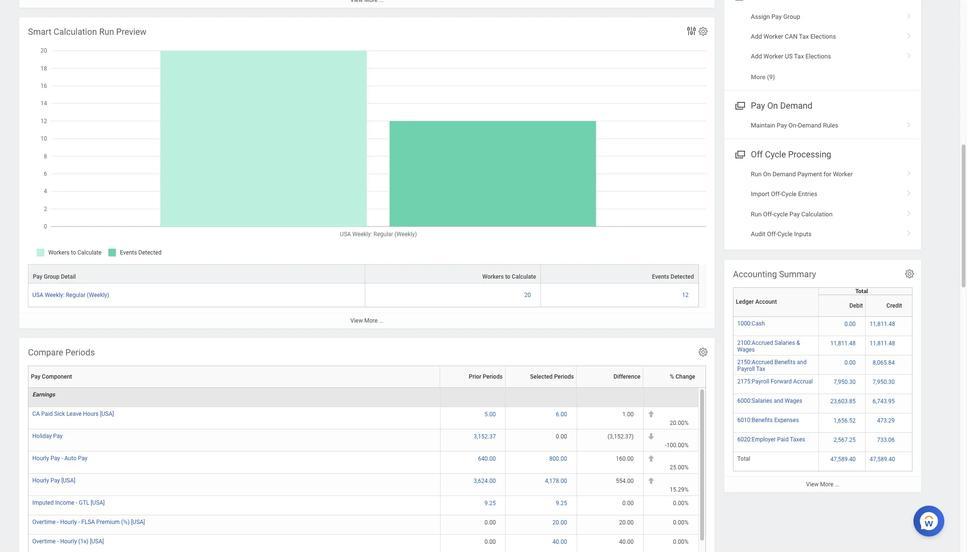 Task type: vqa. For each thing, say whether or not it's contained in the screenshot.


Task type: describe. For each thing, give the bounding box(es) containing it.
2 vertical spatial worker
[[834, 170, 853, 178]]

calculation inside "element"
[[54, 26, 97, 37]]

selected
[[531, 373, 553, 380]]

workers to calculate button
[[365, 265, 541, 283]]

chevron right image for calculation
[[904, 207, 916, 217]]

more (9) link
[[725, 67, 922, 87]]

11,811.48 for 0.00
[[870, 321, 896, 327]]

benefits
[[775, 359, 796, 366]]

chevron right image inside audit off-cycle inputs link
[[904, 227, 916, 237]]

view for accounting summary
[[807, 481, 819, 488]]

2,567.25 button
[[834, 436, 858, 444]]

ca paid sick leave hours [usa] link
[[32, 409, 114, 417]]

1 47,589.40 from the left
[[831, 456, 856, 463]]

11,811.48 button for 11,811.48
[[870, 339, 897, 347]]

6010:benefits expenses
[[738, 417, 800, 423]]

leave
[[66, 410, 82, 417]]

pay on demand
[[752, 100, 813, 111]]

account
[[756, 299, 778, 305]]

pay left auto
[[51, 455, 60, 462]]

pay right the holiday
[[53, 433, 63, 439]]

paid for sick
[[41, 410, 53, 417]]

hourly pay [usa] link
[[32, 475, 75, 484]]

off- for run
[[764, 210, 774, 218]]

0.00 for 40.00
[[485, 538, 496, 545]]

tax inside 2150:accrued benefits and payroll tax
[[757, 366, 766, 372]]

[usa] right gtl
[[91, 499, 105, 506]]

11,811.48 down debit
[[831, 340, 856, 347]]

1 20.00 button from the left
[[553, 519, 569, 526]]

usa weekly: regular (weekly) link
[[32, 290, 109, 298]]

run on demand payment for worker link
[[725, 164, 922, 184]]

earnings
[[32, 391, 55, 398]]

imputed income - gtl [usa]
[[32, 499, 105, 506]]

on for pay
[[768, 100, 779, 111]]

smart calculation run preview
[[28, 26, 147, 37]]

prior
[[469, 373, 482, 380]]

audit off-cycle inputs
[[752, 230, 812, 238]]

2 20.00 from the left
[[620, 519, 634, 526]]

selected periods
[[531, 373, 574, 380]]

worker for us
[[764, 53, 784, 60]]

debit button
[[822, 287, 870, 309]]

list containing run on demand payment for worker
[[725, 164, 922, 244]]

more (9) button
[[752, 72, 776, 81]]

to
[[506, 273, 511, 280]]

1 40.00 button from the left
[[553, 538, 569, 546]]

- inside button
[[666, 442, 667, 449]]

... for accounting summary
[[836, 481, 840, 488]]

pay inside button
[[31, 373, 41, 380]]

credit
[[887, 302, 903, 309]]

taxes
[[791, 436, 806, 443]]

group inside assign pay group 'link'
[[784, 13, 801, 20]]

off cycle processing
[[752, 149, 832, 159]]

1 7,950.30 from the left
[[834, 379, 856, 385]]

ledger
[[737, 299, 754, 305]]

8,065.84
[[873, 359, 896, 366]]

pay right 'cycle'
[[790, 210, 800, 218]]

0.00% button for 0.00
[[674, 499, 691, 507]]

... for smart calculation run preview
[[379, 317, 384, 324]]

add for add worker us tax elections
[[752, 53, 763, 60]]

demand inside maintain pay on-demand rules link
[[799, 122, 822, 129]]

view more ... for accounting summary
[[807, 481, 840, 488]]

hourly down the holiday
[[32, 455, 49, 462]]

(weekly)
[[87, 292, 109, 298]]

-100.00% button
[[666, 441, 691, 449]]

6.00 button
[[556, 410, 569, 418]]

15.29% button
[[670, 486, 691, 494]]

summary
[[780, 269, 817, 279]]

% change button
[[646, 373, 696, 380]]

2 40.00 from the left
[[620, 538, 634, 545]]

0.00 for 8,065.84
[[845, 359, 856, 366]]

9.25 for 1st 9.25 button from right
[[556, 500, 568, 507]]

1 47,589.40 button from the left
[[831, 455, 858, 463]]

0 horizontal spatial total
[[738, 455, 751, 462]]

0.00 for 11,811.48
[[845, 321, 856, 327]]

assign
[[752, 13, 771, 20]]

1 horizontal spatial total
[[856, 288, 869, 295]]

1 20.00 from the left
[[553, 519, 568, 526]]

160.00
[[616, 455, 634, 462]]

6.00
[[556, 411, 568, 418]]

preview
[[116, 26, 147, 37]]

2 47,589.40 button from the left
[[870, 455, 897, 463]]

ledger account button
[[737, 288, 823, 317]]

payroll
[[738, 366, 755, 372]]

wages inside the 2100:accrued salaries & wages
[[738, 346, 756, 353]]

hours
[[83, 410, 99, 417]]

cycle for inputs
[[778, 230, 793, 238]]

row containing pay group detail
[[28, 264, 699, 283]]

salaries
[[775, 339, 796, 346]]

tax for us
[[795, 53, 805, 60]]

chevron right image for elections
[[904, 29, 916, 39]]

hourly pay [usa]
[[32, 477, 75, 484]]

credit button
[[869, 302, 903, 309]]

2150:accrued benefits and payroll tax link
[[738, 357, 807, 372]]

elections for add worker us tax elections
[[806, 53, 832, 60]]

pay group detail button
[[28, 265, 365, 283]]

23,603.85
[[831, 398, 856, 405]]

6010:benefits
[[738, 417, 773, 423]]

2175:payroll forward accrual link
[[738, 376, 813, 385]]

forward
[[771, 378, 792, 385]]

chevron right image for rules
[[904, 118, 916, 128]]

11,811.48 for 11,811.48
[[870, 340, 896, 347]]

prior periods button
[[443, 366, 509, 387]]

8,065.84 button
[[873, 359, 897, 367]]

run inside "element"
[[99, 26, 114, 37]]

2175:payroll
[[738, 378, 770, 385]]

configure accounting summary image
[[905, 268, 916, 279]]

processing
[[789, 149, 832, 159]]

add worker us tax elections
[[752, 53, 832, 60]]

events detected
[[653, 273, 695, 280]]

chevron right image inside assign pay group 'link'
[[904, 9, 916, 19]]

rules
[[824, 122, 839, 129]]

view more ... link for smart calculation run preview
[[19, 312, 715, 328]]

6010:benefits expenses link
[[738, 415, 800, 423]]

5.00
[[485, 411, 496, 418]]

473.29 button
[[878, 417, 897, 424]]

elections for add worker can tax elections
[[811, 33, 837, 40]]

2 20.00 button from the left
[[620, 519, 636, 526]]

configure smart calculation run preview image
[[698, 26, 709, 37]]

pay left on-
[[777, 122, 788, 129]]

(1x)
[[78, 538, 89, 545]]

0.00 button for 8,065.84
[[845, 359, 858, 367]]

1.00 button
[[623, 410, 636, 418]]

paid for taxes
[[778, 436, 789, 443]]

2175:payroll forward accrual
[[738, 378, 813, 385]]

assign pay group
[[752, 13, 801, 20]]

1 vertical spatial wages
[[785, 397, 803, 404]]

maintain
[[752, 122, 776, 129]]

difference button
[[580, 366, 647, 387]]

-100.00%
[[666, 442, 689, 449]]

2100:accrued salaries & wages
[[738, 339, 801, 353]]

pay component button
[[31, 366, 444, 387]]

pay inside 'link'
[[772, 13, 782, 20]]

smart
[[28, 26, 52, 37]]

[usa] right the (1x)
[[90, 538, 104, 545]]

pay right auto
[[78, 455, 87, 462]]

2 40.00 button from the left
[[620, 538, 636, 546]]

overtime - hourly - flsa premium (½) [usa]
[[32, 519, 145, 525]]

2150:accrued benefits and payroll tax
[[738, 359, 807, 372]]

overtime for overtime - hourly - flsa premium (½) [usa]
[[32, 519, 56, 525]]

554.00
[[616, 478, 634, 484]]

0.00 button for 11,811.48
[[845, 320, 858, 328]]

3,624.00 button
[[474, 477, 498, 485]]

flsa
[[81, 519, 95, 525]]

periods for compare periods
[[65, 347, 95, 357]]

configure compare periods image
[[698, 347, 709, 357]]

periods for prior periods
[[483, 373, 503, 380]]

2,567.25
[[834, 437, 856, 443]]

component
[[42, 373, 72, 380]]

difference
[[614, 373, 641, 380]]

earnings element
[[32, 389, 55, 398]]



Task type: locate. For each thing, give the bounding box(es) containing it.
add up more (9) dropdown button
[[752, 53, 763, 60]]

more inside smart calculation run preview "element"
[[365, 317, 378, 324]]

0 horizontal spatial 40.00 button
[[553, 538, 569, 546]]

2 7,950.30 button from the left
[[873, 378, 897, 386]]

(9)
[[768, 73, 776, 80]]

733.06 button
[[878, 436, 897, 444]]

1 9.25 button from the left
[[485, 499, 498, 507]]

0.00% for 0.00
[[674, 500, 689, 507]]

2 9.25 from the left
[[556, 500, 568, 507]]

demand for pay on demand
[[781, 100, 813, 111]]

1 vertical spatial 0.00% button
[[674, 519, 691, 526]]

chevron right image for for
[[904, 167, 916, 177]]

cycle right the off
[[766, 149, 787, 159]]

worker left can
[[764, 33, 784, 40]]

more inside dropdown button
[[752, 73, 766, 80]]

demand up import off-cycle entries
[[773, 170, 797, 178]]

1 horizontal spatial 7,950.30 button
[[873, 378, 897, 386]]

3,152.37
[[474, 433, 496, 440]]

paid inside the ca paid sick leave hours [usa] link
[[41, 410, 53, 417]]

0 horizontal spatial view more ...
[[351, 317, 384, 324]]

run down the off
[[752, 170, 762, 178]]

47,589.40 down 2,567.25
[[831, 456, 856, 463]]

25.00%
[[670, 464, 689, 471]]

us
[[786, 53, 793, 60]]

9.25 down '3,624.00' button
[[485, 500, 496, 507]]

1 vertical spatial elections
[[806, 53, 832, 60]]

tax
[[800, 33, 810, 40], [795, 53, 805, 60], [757, 366, 766, 372]]

-
[[666, 442, 667, 449], [61, 455, 63, 462], [76, 499, 77, 506], [57, 519, 59, 525], [78, 519, 80, 525], [57, 538, 59, 545]]

1 menu group image from the top
[[734, 0, 747, 3]]

income
[[55, 499, 74, 506]]

0 vertical spatial chevron right image
[[904, 29, 916, 39]]

change
[[676, 373, 696, 380]]

2 vertical spatial more
[[821, 481, 834, 488]]

0 vertical spatial ...
[[379, 317, 384, 324]]

0 horizontal spatial 7,950.30
[[834, 379, 856, 385]]

0.00% for 20.00
[[674, 519, 689, 526]]

0 horizontal spatial 47,589.40
[[831, 456, 856, 463]]

accounting summary element
[[725, 260, 922, 492]]

can
[[786, 33, 798, 40]]

and inside 2150:accrued benefits and payroll tax
[[798, 359, 807, 366]]

2 horizontal spatial more
[[821, 481, 834, 488]]

calculate
[[512, 273, 537, 280]]

view inside accounting summary element
[[807, 481, 819, 488]]

audit off-cycle inputs link
[[725, 224, 922, 244]]

import off-cycle entries
[[752, 190, 818, 198]]

2 0.00% from the top
[[674, 519, 689, 526]]

menu group image for assign pay group
[[734, 0, 747, 3]]

0.00% button for 20.00
[[674, 519, 691, 526]]

group inside pay group detail popup button
[[44, 273, 60, 280]]

run for run off-cycle pay calculation
[[752, 210, 762, 218]]

pay down hourly pay - auto pay
[[51, 477, 60, 484]]

1 horizontal spatial calculation
[[802, 210, 833, 218]]

12
[[683, 292, 689, 298]]

3 chevron right image from the top
[[904, 207, 916, 217]]

view inside "element"
[[351, 317, 363, 324]]

1000:cash link
[[738, 318, 766, 327]]

group
[[784, 13, 801, 20], [44, 273, 60, 280]]

0.00 for 20.00
[[485, 519, 496, 526]]

11,811.48 button up "8,065.84"
[[870, 339, 897, 347]]

0 vertical spatial paid
[[41, 410, 53, 417]]

1 horizontal spatial 47,589.40 button
[[870, 455, 897, 463]]

1 horizontal spatial view
[[807, 481, 819, 488]]

import
[[752, 190, 770, 198]]

1 vertical spatial worker
[[764, 53, 784, 60]]

1 vertical spatial ...
[[836, 481, 840, 488]]

20.00 down 554.00 button
[[620, 519, 634, 526]]

and right "benefits"
[[798, 359, 807, 366]]

more
[[752, 73, 766, 80], [365, 317, 378, 324], [821, 481, 834, 488]]

total up debit
[[856, 288, 869, 295]]

1 horizontal spatial wages
[[785, 397, 803, 404]]

overtime
[[32, 519, 56, 525], [32, 538, 56, 545]]

640.00
[[478, 455, 496, 462]]

23,603.85 button
[[831, 397, 858, 405]]

1 horizontal spatial view more ...
[[807, 481, 840, 488]]

11,811.48 button down credit button
[[870, 320, 897, 328]]

chevron right image inside import off-cycle entries link
[[904, 187, 916, 197]]

2 9.25 button from the left
[[556, 499, 569, 507]]

periods right selected at the right
[[555, 373, 574, 380]]

tax for can
[[800, 33, 810, 40]]

1 vertical spatial group
[[44, 273, 60, 280]]

paid right the ca
[[41, 410, 53, 417]]

detail
[[61, 273, 76, 280]]

1 vertical spatial view
[[807, 481, 819, 488]]

2 vertical spatial demand
[[773, 170, 797, 178]]

total element
[[738, 453, 751, 462]]

0 vertical spatial view
[[351, 317, 363, 324]]

1 overtime from the top
[[32, 519, 56, 525]]

47,589.40 down 733.06
[[870, 456, 896, 463]]

0 vertical spatial overtime
[[32, 519, 56, 525]]

0 vertical spatial view more ...
[[351, 317, 384, 324]]

elections
[[811, 33, 837, 40], [806, 53, 832, 60]]

view for smart calculation run preview
[[351, 317, 363, 324]]

1 vertical spatial list
[[725, 164, 922, 244]]

0 horizontal spatial 9.25 button
[[485, 499, 498, 507]]

20.00 button down '4,178.00' "button"
[[553, 519, 569, 526]]

pay inside popup button
[[33, 273, 42, 280]]

1.00
[[623, 411, 634, 418]]

2 47,589.40 from the left
[[870, 456, 896, 463]]

2 list from the top
[[725, 164, 922, 244]]

view more ... inside smart calculation run preview "element"
[[351, 317, 384, 324]]

1 vertical spatial 0.00%
[[674, 519, 689, 526]]

3 0.00% from the top
[[674, 538, 689, 545]]

holiday pay
[[32, 433, 63, 439]]

0 horizontal spatial more
[[365, 317, 378, 324]]

800.00
[[550, 455, 568, 462]]

20.00 button down 554.00 button
[[620, 519, 636, 526]]

demand inside run on demand payment for worker link
[[773, 170, 797, 178]]

1 vertical spatial view more ... link
[[725, 476, 922, 492]]

1,656.52
[[834, 417, 856, 424]]

on for run
[[764, 170, 772, 178]]

0 horizontal spatial 40.00
[[553, 538, 568, 545]]

premium
[[96, 519, 120, 525]]

calculation inside list
[[802, 210, 833, 218]]

0 horizontal spatial 47,589.40 button
[[831, 455, 858, 463]]

1 vertical spatial overtime
[[32, 538, 56, 545]]

(3,152.37)
[[608, 433, 634, 440]]

1 horizontal spatial 9.25 button
[[556, 499, 569, 507]]

2 0.00% button from the top
[[674, 519, 691, 526]]

chevron right image for elections
[[904, 49, 916, 59]]

1 vertical spatial add
[[752, 53, 763, 60]]

1 vertical spatial view more ...
[[807, 481, 840, 488]]

assign pay group link
[[725, 7, 922, 27]]

off- right audit on the top of the page
[[768, 230, 778, 238]]

off- down import
[[764, 210, 774, 218]]

events detected button
[[541, 265, 699, 283]]

weekly:
[[45, 292, 64, 298]]

ca
[[32, 410, 40, 417]]

off- for import
[[772, 190, 782, 198]]

1 vertical spatial and
[[774, 397, 784, 404]]

&
[[797, 339, 801, 346]]

2 chevron right image from the top
[[904, 187, 916, 197]]

0.00% button
[[674, 499, 691, 507], [674, 519, 691, 526], [674, 538, 691, 546]]

cycle left inputs
[[778, 230, 793, 238]]

paid left taxes
[[778, 436, 789, 443]]

0 vertical spatial and
[[798, 359, 807, 366]]

tax right us
[[795, 53, 805, 60]]

2 row from the top
[[28, 283, 699, 307]]

elections down add worker can tax elections link
[[806, 53, 832, 60]]

view more ... for smart calculation run preview
[[351, 317, 384, 324]]

0 vertical spatial elections
[[811, 33, 837, 40]]

menu group image for run on demand payment for worker
[[734, 147, 747, 160]]

1 chevron right image from the top
[[904, 29, 916, 39]]

hourly left the (1x)
[[60, 538, 77, 545]]

12 button
[[683, 291, 691, 299]]

2 add from the top
[[752, 53, 763, 60]]

overtime for overtime - hourly (1x) [usa]
[[32, 538, 56, 545]]

0 vertical spatial group
[[784, 13, 801, 20]]

demand up maintain pay on-demand rules at the top right of the page
[[781, 100, 813, 111]]

hourly up the overtime - hourly (1x) [usa] link
[[60, 519, 77, 525]]

row containing usa weekly: regular (weekly)
[[28, 283, 699, 307]]

1 vertical spatial off-
[[764, 210, 774, 218]]

pay right menu group image
[[752, 100, 766, 111]]

[usa] up imputed income - gtl [usa] link
[[61, 477, 75, 484]]

more for accounting summary
[[821, 481, 834, 488]]

... inside smart calculation run preview "element"
[[379, 317, 384, 324]]

1 horizontal spatial view more ... link
[[725, 476, 922, 492]]

11,811.48 up "8,065.84"
[[870, 340, 896, 347]]

47,589.40 button down 733.06
[[870, 455, 897, 463]]

0 vertical spatial off-
[[772, 190, 782, 198]]

1 horizontal spatial and
[[798, 359, 807, 366]]

view more ... link for accounting summary
[[725, 476, 922, 492]]

worker right for
[[834, 170, 853, 178]]

chevron right image
[[904, 9, 916, 19], [904, 49, 916, 59], [904, 118, 916, 128], [904, 167, 916, 177], [904, 227, 916, 237]]

chevron right image inside run off-cycle pay calculation link
[[904, 207, 916, 217]]

0 horizontal spatial and
[[774, 397, 784, 404]]

0.00% for 40.00
[[674, 538, 689, 545]]

473.29
[[878, 417, 896, 424]]

1 vertical spatial run
[[752, 170, 762, 178]]

tax right can
[[800, 33, 810, 40]]

0 horizontal spatial paid
[[41, 410, 53, 417]]

0 vertical spatial more
[[752, 73, 766, 80]]

wages up expenses at bottom right
[[785, 397, 803, 404]]

3 0.00% button from the top
[[674, 538, 691, 546]]

1 vertical spatial on
[[764, 170, 772, 178]]

more for smart calculation run preview
[[365, 317, 378, 324]]

menu group image
[[734, 99, 747, 112]]

0 vertical spatial on
[[768, 100, 779, 111]]

0 horizontal spatial calculation
[[54, 26, 97, 37]]

imputed income - gtl [usa] link
[[32, 497, 105, 506]]

2150:accrued
[[738, 359, 774, 366]]

cycle left entries at the top of page
[[782, 190, 797, 198]]

chevron right image
[[904, 29, 916, 39], [904, 187, 916, 197], [904, 207, 916, 217]]

9.25 button down '3,624.00' button
[[485, 499, 498, 507]]

1 vertical spatial more
[[365, 317, 378, 324]]

0 vertical spatial list
[[725, 7, 922, 87]]

1 vertical spatial paid
[[778, 436, 789, 443]]

paid
[[41, 410, 53, 417], [778, 436, 789, 443]]

2 vertical spatial cycle
[[778, 230, 793, 238]]

6020:employer
[[738, 436, 776, 443]]

tax inside add worker can tax elections link
[[800, 33, 810, 40]]

pay up earnings element
[[31, 373, 41, 380]]

5 chevron right image from the top
[[904, 227, 916, 237]]

off- for audit
[[768, 230, 778, 238]]

9.25 button down '4,178.00' "button"
[[556, 499, 569, 507]]

6020:employer paid taxes
[[738, 436, 806, 443]]

40.00
[[553, 538, 568, 545], [620, 538, 634, 545]]

1 horizontal spatial 7,950.30
[[873, 379, 896, 385]]

configure and view chart data image
[[686, 25, 698, 37]]

1 0.00% button from the top
[[674, 499, 691, 507]]

6,743.95 button
[[873, 397, 897, 405]]

hourly up the imputed
[[32, 477, 49, 484]]

chevron right image inside maintain pay on-demand rules link
[[904, 118, 916, 128]]

compare periods element
[[19, 338, 715, 552]]

4,178.00
[[545, 478, 568, 484]]

1 horizontal spatial paid
[[778, 436, 789, 443]]

2 vertical spatial chevron right image
[[904, 207, 916, 217]]

7,950.30 button up the 23,603.85 button on the bottom right of the page
[[834, 378, 858, 386]]

expenses
[[775, 417, 800, 423]]

15.29%
[[670, 486, 689, 493]]

2 vertical spatial off-
[[768, 230, 778, 238]]

0.00% button for 40.00
[[674, 538, 691, 546]]

1000:cash
[[738, 320, 766, 327]]

more (9)
[[752, 73, 776, 80]]

periods for selected periods
[[555, 373, 574, 380]]

view more ... inside accounting summary element
[[807, 481, 840, 488]]

1 horizontal spatial 20.00
[[620, 519, 634, 526]]

0 vertical spatial worker
[[764, 33, 784, 40]]

1 40.00 from the left
[[553, 538, 568, 545]]

[usa] right (½)
[[131, 519, 145, 525]]

1 vertical spatial tax
[[795, 53, 805, 60]]

4 chevron right image from the top
[[904, 167, 916, 177]]

0 horizontal spatial periods
[[65, 347, 95, 357]]

0.00 button for 40.00
[[485, 538, 498, 546]]

7,950.30 down 8,065.84 button
[[873, 379, 896, 385]]

0 vertical spatial total
[[856, 288, 869, 295]]

on-
[[789, 122, 799, 129]]

1 vertical spatial demand
[[799, 122, 822, 129]]

160.00 button
[[616, 455, 636, 463]]

pay right assign at the top
[[772, 13, 782, 20]]

prior periods
[[469, 373, 503, 380]]

20 button
[[525, 291, 533, 299]]

0 vertical spatial tax
[[800, 33, 810, 40]]

calculation down import off-cycle entries link
[[802, 210, 833, 218]]

cycle for entries
[[782, 190, 797, 198]]

workers
[[483, 273, 504, 280]]

periods right prior
[[483, 373, 503, 380]]

1 9.25 from the left
[[485, 500, 496, 507]]

on inside list
[[764, 170, 772, 178]]

1 vertical spatial cycle
[[782, 190, 797, 198]]

1 7,950.30 button from the left
[[834, 378, 858, 386]]

6000:salaries
[[738, 397, 773, 404]]

2 horizontal spatial periods
[[555, 373, 574, 380]]

periods up component
[[65, 347, 95, 357]]

group up can
[[784, 13, 801, 20]]

2 vertical spatial 0.00%
[[674, 538, 689, 545]]

11,811.48 button down debit
[[831, 339, 858, 347]]

0 vertical spatial add
[[752, 33, 763, 40]]

6020:employer paid taxes link
[[738, 434, 806, 443]]

1 horizontal spatial 40.00 button
[[620, 538, 636, 546]]

ledger account
[[737, 299, 778, 305]]

9.25 for 1st 9.25 button from the left
[[485, 500, 496, 507]]

demand for run on demand payment for worker
[[773, 170, 797, 178]]

pay up the usa on the bottom left of the page
[[33, 273, 42, 280]]

1 horizontal spatial 40.00
[[620, 538, 634, 545]]

chevron right image inside add worker us tax elections link
[[904, 49, 916, 59]]

tax up 2175:payroll
[[757, 366, 766, 372]]

total down 6020:employer
[[738, 455, 751, 462]]

100.00%
[[667, 442, 689, 449]]

0 vertical spatial wages
[[738, 346, 756, 353]]

25.00% button
[[670, 464, 691, 471]]

0 horizontal spatial 20.00
[[553, 519, 568, 526]]

usa
[[32, 292, 43, 298]]

1 vertical spatial chevron right image
[[904, 187, 916, 197]]

chevron right image inside add worker can tax elections link
[[904, 29, 916, 39]]

view more ... link
[[19, 312, 715, 328], [725, 476, 922, 492]]

6000:salaries and wages link
[[738, 395, 803, 404]]

add for add worker can tax elections
[[752, 33, 763, 40]]

3 chevron right image from the top
[[904, 118, 916, 128]]

1 horizontal spatial 20.00 button
[[620, 519, 636, 526]]

11,811.48 button for 0.00
[[870, 320, 897, 328]]

1 0.00% from the top
[[674, 500, 689, 507]]

0 horizontal spatial ...
[[379, 317, 384, 324]]

2100:accrued
[[738, 339, 774, 346]]

chevron right image inside run on demand payment for worker link
[[904, 167, 916, 177]]

1 chevron right image from the top
[[904, 9, 916, 19]]

20.00
[[553, 519, 568, 526], [620, 519, 634, 526]]

demand left rules
[[799, 122, 822, 129]]

smart calculation run preview element
[[19, 17, 715, 328]]

2 overtime from the top
[[32, 538, 56, 545]]

9.25 down '4,178.00' "button"
[[556, 500, 568, 507]]

group left detail
[[44, 273, 60, 280]]

holiday pay link
[[32, 431, 63, 439]]

more inside accounting summary element
[[821, 481, 834, 488]]

run left preview
[[99, 26, 114, 37]]

overtime - hourly - flsa premium (½) [usa] link
[[32, 517, 145, 525]]

elections down assign pay group 'link'
[[811, 33, 837, 40]]

20
[[525, 292, 531, 298]]

accounting
[[734, 269, 778, 279]]

run for run on demand payment for worker
[[752, 170, 762, 178]]

1 row from the top
[[28, 264, 699, 283]]

list
[[725, 7, 922, 87], [725, 164, 922, 244]]

0 horizontal spatial group
[[44, 273, 60, 280]]

1,656.52 button
[[834, 417, 858, 424]]

40.00 button
[[553, 538, 569, 546], [620, 538, 636, 546]]

row
[[28, 264, 699, 283], [28, 283, 699, 307]]

list containing assign pay group
[[725, 7, 922, 87]]

1 horizontal spatial 47,589.40
[[870, 456, 896, 463]]

add down assign at the top
[[752, 33, 763, 40]]

0 horizontal spatial 20.00 button
[[553, 519, 569, 526]]

11,811.48 down credit button
[[870, 321, 896, 327]]

1 vertical spatial menu group image
[[734, 147, 747, 160]]

0 vertical spatial view more ... link
[[19, 312, 715, 328]]

0 vertical spatial demand
[[781, 100, 813, 111]]

20.00 button
[[553, 519, 569, 526], [620, 519, 636, 526]]

worker left us
[[764, 53, 784, 60]]

0 horizontal spatial 7,950.30 button
[[834, 378, 858, 386]]

[usa] right the hours
[[100, 410, 114, 417]]

0 vertical spatial 0.00%
[[674, 500, 689, 507]]

inputs
[[795, 230, 812, 238]]

1 vertical spatial calculation
[[802, 210, 833, 218]]

tax inside add worker us tax elections link
[[795, 53, 805, 60]]

7,950.30 up the 23,603.85 button on the bottom right of the page
[[834, 379, 856, 385]]

calculation right smart on the top of the page
[[54, 26, 97, 37]]

7,950.30 button up "6,743.95"
[[873, 378, 897, 386]]

paid inside 6020:employer paid taxes link
[[778, 436, 789, 443]]

0 vertical spatial cycle
[[766, 149, 787, 159]]

1 horizontal spatial ...
[[836, 481, 840, 488]]

usa weekly: regular (weekly)
[[32, 292, 109, 298]]

2 vertical spatial run
[[752, 210, 762, 218]]

on up maintain
[[768, 100, 779, 111]]

2 vertical spatial 0.00% button
[[674, 538, 691, 546]]

640.00 button
[[478, 455, 498, 463]]

0 horizontal spatial wages
[[738, 346, 756, 353]]

periods
[[65, 347, 95, 357], [483, 373, 503, 380], [555, 373, 574, 380]]

2 vertical spatial tax
[[757, 366, 766, 372]]

menu group image
[[734, 0, 747, 3], [734, 147, 747, 160]]

2 chevron right image from the top
[[904, 49, 916, 59]]

2 menu group image from the top
[[734, 147, 747, 160]]

1 add from the top
[[752, 33, 763, 40]]

0 vertical spatial menu group image
[[734, 0, 747, 3]]

20.00 down '4,178.00' "button"
[[553, 519, 568, 526]]

... inside accounting summary element
[[836, 481, 840, 488]]

wages up 2150:accrued
[[738, 346, 756, 353]]

and down forward
[[774, 397, 784, 404]]

0 horizontal spatial view
[[351, 317, 363, 324]]

0.00
[[845, 321, 856, 327], [845, 359, 856, 366], [556, 433, 568, 440], [623, 500, 634, 507], [485, 519, 496, 526], [485, 538, 496, 545]]

1 horizontal spatial 9.25
[[556, 500, 568, 507]]

1 horizontal spatial group
[[784, 13, 801, 20]]

off- right import
[[772, 190, 782, 198]]

entries
[[799, 190, 818, 198]]

run up audit on the top of the page
[[752, 210, 762, 218]]

1 list from the top
[[725, 7, 922, 87]]

0.00 button for 20.00
[[485, 519, 498, 526]]

47,589.40 button down 2,567.25
[[831, 455, 858, 463]]

0 horizontal spatial view more ... link
[[19, 312, 715, 328]]

2 7,950.30 from the left
[[873, 379, 896, 385]]

on up import
[[764, 170, 772, 178]]

worker for can
[[764, 33, 784, 40]]

pay component
[[31, 373, 72, 380]]



